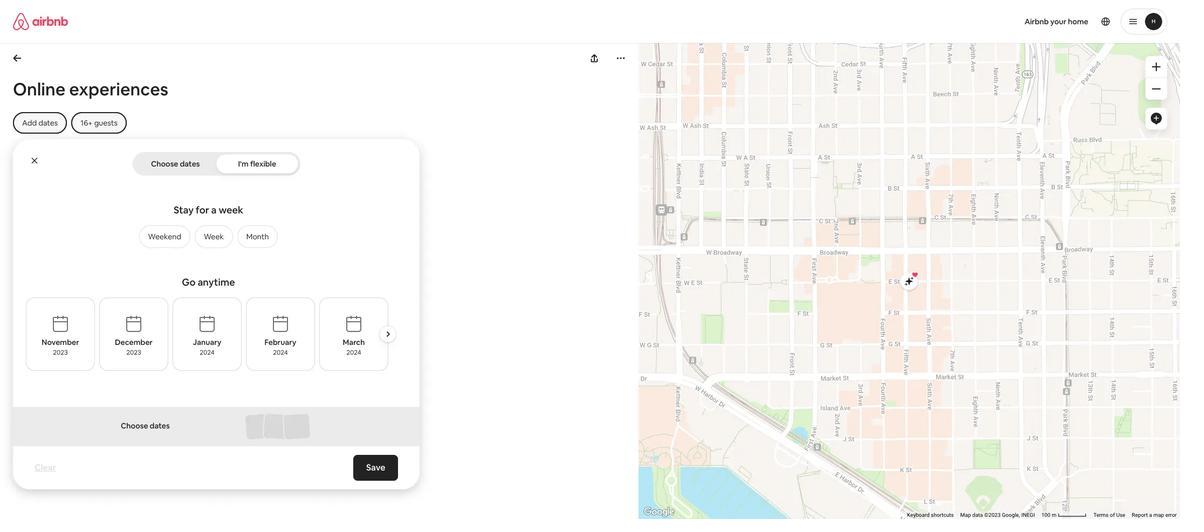 Task type: describe. For each thing, give the bounding box(es) containing it.
i'm
[[238, 159, 249, 169]]

i'm flexible button
[[216, 154, 298, 174]]

save button
[[353, 455, 398, 481]]

week
[[204, 232, 224, 242]]

february 2024
[[265, 338, 296, 357]]

for
[[196, 204, 209, 216]]

zoom in image
[[1153, 63, 1161, 71]]

2024 for january
[[200, 349, 215, 357]]

january
[[193, 338, 221, 348]]

march
[[343, 338, 365, 348]]

shortcuts
[[931, 513, 954, 519]]

unsave this experience image
[[187, 162, 199, 175]]

online experiences
[[13, 78, 168, 100]]

profile element
[[603, 0, 1168, 43]]

inegi
[[1022, 513, 1035, 519]]

january 2024
[[193, 338, 221, 357]]

i'm flexible
[[238, 159, 276, 169]]

use
[[1117, 513, 1126, 519]]

person
[[59, 447, 87, 458]]

clear button
[[29, 458, 61, 479]]

choose dates inside button
[[151, 159, 200, 169]]

100 m
[[1042, 513, 1058, 519]]

note
[[37, 464, 55, 475]]

anytime
[[198, 276, 235, 289]]

map data ©2023 google, inegi
[[961, 513, 1035, 519]]

of
[[1110, 513, 1115, 519]]

go
[[182, 276, 196, 289]]

report a map error link
[[1132, 513, 1177, 519]]

december 2023
[[115, 338, 153, 357]]

keyboard
[[907, 513, 930, 519]]

november
[[42, 338, 79, 348]]

1 horizontal spatial dates
[[150, 421, 170, 431]]

november 2023
[[42, 338, 79, 357]]

rating 4.95 out of 5; 176 reviews image
[[13, 420, 54, 429]]

save
[[366, 462, 385, 474]]

month
[[246, 232, 269, 242]]

dates for add dates dropdown button
[[38, 118, 58, 128]]

week
[[219, 204, 243, 216]]

tab list containing choose dates
[[135, 152, 298, 176]]

march 2024
[[343, 338, 365, 357]]

zoom out image
[[1153, 85, 1161, 93]]

add for add dates
[[22, 118, 37, 128]]

weekend
[[148, 232, 181, 242]]

2024 for march
[[347, 349, 361, 357]]

add a note button
[[13, 464, 55, 475]]

experiences
[[69, 78, 168, 100]]

stay for a week
[[174, 204, 243, 216]]

©2023
[[985, 513, 1001, 519]]

/
[[53, 447, 57, 458]]

google image
[[642, 506, 677, 520]]

google map
including 0 saved stays. region
[[541, 0, 1181, 520]]



Task type: locate. For each thing, give the bounding box(es) containing it.
2 vertical spatial a
[[1150, 513, 1153, 519]]

a right for
[[211, 204, 217, 216]]

2024
[[200, 349, 215, 357], [273, 349, 288, 357], [347, 349, 361, 357]]

0 horizontal spatial dates
[[38, 118, 58, 128]]

choose dates
[[151, 159, 200, 169], [121, 421, 170, 431]]

dialog containing stay for a week
[[13, 139, 420, 490]]

0 horizontal spatial 2023
[[53, 349, 68, 357]]

0 vertical spatial choose
[[151, 159, 178, 169]]

2023
[[53, 349, 68, 357], [126, 349, 141, 357]]

2024 inside january 2024
[[200, 349, 215, 357]]

1 vertical spatial choose
[[121, 421, 148, 431]]

1 horizontal spatial choose
[[151, 159, 178, 169]]

a for add a note
[[31, 464, 35, 475]]

add a place to the map image
[[1150, 112, 1163, 125]]

flexible
[[250, 159, 276, 169]]

2024 for february
[[273, 349, 288, 357]]

dates
[[38, 118, 58, 128], [180, 159, 200, 169], [150, 421, 170, 431]]

clear
[[35, 462, 56, 474]]

2024 down february
[[273, 349, 288, 357]]

1 horizontal spatial 2024
[[273, 349, 288, 357]]

0 vertical spatial add
[[22, 118, 37, 128]]

2 horizontal spatial dates
[[180, 159, 200, 169]]

add dates
[[22, 118, 58, 128]]

map
[[1154, 513, 1165, 519]]

keyboard shortcuts button
[[907, 512, 954, 520]]

terms
[[1094, 513, 1109, 519]]

2024 down the january
[[200, 349, 215, 357]]

add a note
[[13, 464, 55, 475]]

december
[[115, 338, 153, 348]]

add dates button
[[13, 112, 67, 134]]

choose
[[151, 159, 178, 169], [121, 421, 148, 431]]

2 vertical spatial dates
[[150, 421, 170, 431]]

terms of use link
[[1094, 513, 1126, 519]]

1 vertical spatial a
[[31, 464, 35, 475]]

from $20 / person
[[13, 447, 87, 458]]

2024 inside march 2024
[[347, 349, 361, 357]]

add for add a note
[[13, 464, 29, 475]]

2023 inside december 2023
[[126, 349, 141, 357]]

1 2024 from the left
[[200, 349, 215, 357]]

add inside dropdown button
[[22, 118, 37, 128]]

dialog
[[13, 139, 420, 490]]

2 horizontal spatial a
[[1150, 513, 1153, 519]]

tab list
[[135, 152, 298, 176]]

100 m button
[[1039, 512, 1091, 520]]

'go for gold' olympic mindset tips & games with lina taylor group
[[13, 153, 209, 458]]

dates inside button
[[180, 159, 200, 169]]

1 horizontal spatial a
[[211, 204, 217, 216]]

2023 down november
[[53, 349, 68, 357]]

2 horizontal spatial 2024
[[347, 349, 361, 357]]

from
[[13, 447, 34, 458]]

terms of use
[[1094, 513, 1126, 519]]

february
[[265, 338, 296, 348]]

2023 for november
[[53, 349, 68, 357]]

report a map error
[[1132, 513, 1177, 519]]

data
[[973, 513, 983, 519]]

2 2024 from the left
[[273, 349, 288, 357]]

m
[[1052, 513, 1057, 519]]

report
[[1132, 513, 1148, 519]]

a for report a map error
[[1150, 513, 1153, 519]]

choose dates button
[[135, 154, 216, 174]]

100
[[1042, 513, 1051, 519]]

error
[[1166, 513, 1177, 519]]

dates for choose dates button in the top left of the page
[[180, 159, 200, 169]]

0 vertical spatial a
[[211, 204, 217, 216]]

a
[[211, 204, 217, 216], [31, 464, 35, 475], [1150, 513, 1153, 519]]

2024 inside february 2024
[[273, 349, 288, 357]]

0 horizontal spatial choose
[[121, 421, 148, 431]]

2023 down december
[[126, 349, 141, 357]]

google,
[[1002, 513, 1021, 519]]

stay
[[174, 204, 194, 216]]

dates inside dropdown button
[[38, 118, 58, 128]]

1 2023 from the left
[[53, 349, 68, 357]]

1 vertical spatial dates
[[180, 159, 200, 169]]

add down online
[[22, 118, 37, 128]]

2 2023 from the left
[[126, 349, 141, 357]]

go anytime
[[182, 276, 235, 289]]

2023 for december
[[126, 349, 141, 357]]

0 horizontal spatial 2024
[[200, 349, 215, 357]]

1 vertical spatial choose dates
[[121, 421, 170, 431]]

choose inside button
[[151, 159, 178, 169]]

0 horizontal spatial a
[[31, 464, 35, 475]]

3 2024 from the left
[[347, 349, 361, 357]]

2023 inside november 2023
[[53, 349, 68, 357]]

2024 down the march
[[347, 349, 361, 357]]

1 horizontal spatial 2023
[[126, 349, 141, 357]]

add
[[22, 118, 37, 128], [13, 464, 29, 475]]

a left map
[[1150, 513, 1153, 519]]

map
[[961, 513, 971, 519]]

$20
[[36, 447, 51, 458]]

add down from
[[13, 464, 29, 475]]

0 vertical spatial dates
[[38, 118, 58, 128]]

1 vertical spatial add
[[13, 464, 29, 475]]

online
[[13, 78, 66, 100]]

0 vertical spatial choose dates
[[151, 159, 200, 169]]

keyboard shortcuts
[[907, 513, 954, 519]]

a left note
[[31, 464, 35, 475]]



Task type: vqa. For each thing, say whether or not it's contained in the screenshot.


